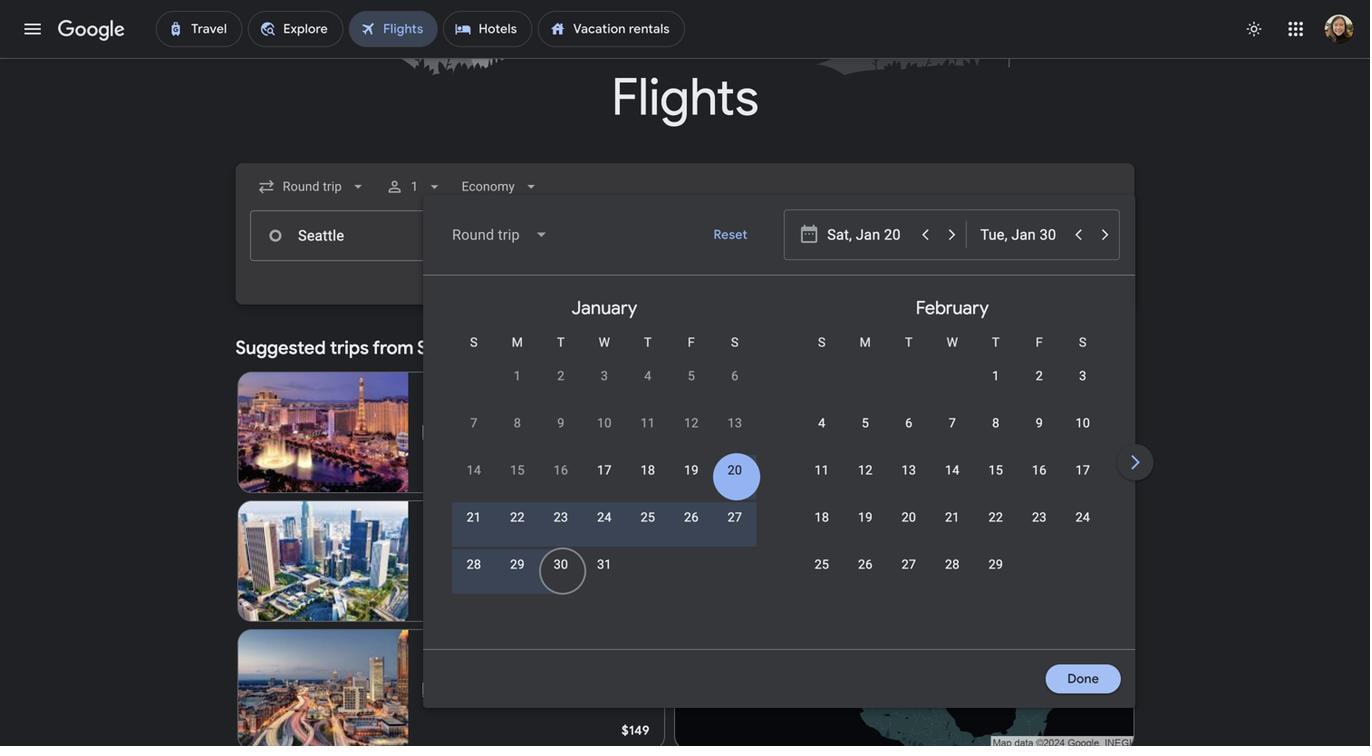Task type: locate. For each thing, give the bounding box(es) containing it.
1 horizontal spatial 1 button
[[975, 367, 1018, 411]]

9 left sat, feb 10 element
[[1036, 416, 1044, 431]]

1 29 from the left
[[510, 557, 525, 572]]

2 29 button from the left
[[975, 556, 1018, 599]]

9
[[558, 416, 565, 431], [1036, 416, 1044, 431]]

15 button
[[496, 461, 539, 505], [975, 461, 1018, 505]]

8 inside the february row group
[[993, 416, 1000, 431]]

28 button
[[452, 556, 496, 599], [931, 556, 975, 599]]

reset button
[[692, 213, 770, 257]]

1 7 from the left
[[471, 416, 478, 431]]

17 right "fri, feb 16" element
[[1076, 463, 1091, 478]]

25 for sun, feb 25 element
[[815, 557, 830, 572]]

1 horizontal spatial 12 button
[[844, 461, 888, 505]]

1 10 from the left
[[597, 416, 612, 431]]

2 16 button from the left
[[1018, 461, 1062, 505]]

17 left $107
[[597, 463, 612, 478]]

24
[[597, 510, 612, 525], [1076, 510, 1091, 525]]

1 24 button from the left
[[583, 509, 627, 552]]

26 for mon, feb 26 element
[[859, 557, 873, 572]]

tue, jan 23 element
[[554, 509, 569, 527]]

11
[[641, 416, 656, 431], [815, 463, 830, 478]]

10 button
[[583, 414, 627, 458], [1062, 414, 1105, 458]]

2 hr 45 min
[[505, 425, 570, 440]]

27 inside the february row group
[[902, 557, 917, 572]]

1 horizontal spatial 28
[[946, 557, 960, 572]]

fri, jan 19 element
[[684, 461, 699, 480]]

24 for sat, feb 24 element on the bottom right
[[1076, 510, 1091, 525]]

3 for february
[[1080, 369, 1087, 384]]

11 left mon, feb 12 element
[[815, 463, 830, 478]]

14
[[467, 463, 481, 478], [946, 463, 960, 478]]

los
[[423, 515, 447, 534]]

15 button up thu, feb 22 element
[[975, 461, 1018, 505]]

10 button up the wed, jan 17 element
[[583, 414, 627, 458]]

1 w from the left
[[599, 335, 610, 350]]

0 horizontal spatial 3
[[601, 369, 608, 384]]

1 vertical spatial 27
[[902, 557, 917, 572]]

sat, feb 17 element
[[1076, 461, 1091, 480]]

feb inside los angeles feb 22 – 28
[[423, 535, 444, 550]]

1 14 from the left
[[467, 463, 481, 478]]

f for february
[[1036, 335, 1044, 350]]

1 s from the left
[[470, 335, 478, 350]]

0 horizontal spatial 26
[[684, 510, 699, 525]]

thu, jan 11 element
[[641, 414, 656, 432]]

2 14 from the left
[[946, 463, 960, 478]]

1 horizontal spatial 5
[[862, 416, 870, 431]]

0 horizontal spatial 7 button
[[452, 414, 496, 458]]

0 vertical spatial 20
[[728, 463, 743, 478]]

1 vertical spatial 18
[[815, 510, 830, 525]]

0 horizontal spatial 11
[[641, 416, 656, 431]]

1 8 button from the left
[[496, 414, 539, 458]]

frontier image
[[423, 425, 438, 440]]

1 vertical spatial 27 button
[[888, 556, 931, 599]]

w
[[599, 335, 610, 350], [947, 335, 959, 350]]

1 horizontal spatial 18 button
[[801, 509, 844, 552]]

20 right mon, feb 19 element
[[902, 510, 917, 525]]

4 t from the left
[[993, 335, 1000, 350]]

1 horizontal spatial 7 button
[[931, 414, 975, 458]]

1 horizontal spatial 16
[[1033, 463, 1047, 478]]

8 left 45
[[514, 416, 521, 431]]

2 m from the left
[[860, 335, 871, 350]]

55
[[518, 554, 532, 568]]

18
[[641, 463, 656, 478], [815, 510, 830, 525]]

25
[[641, 510, 656, 525], [815, 557, 830, 572]]

sun, feb 11 element
[[815, 461, 830, 480]]

1 vertical spatial feb
[[423, 535, 444, 550]]

1 29 button from the left
[[496, 556, 539, 599]]

row containing 4
[[801, 406, 1105, 458]]

29
[[510, 557, 525, 572], [989, 557, 1004, 572]]

3 button up wed, jan 10 element
[[583, 367, 627, 411]]

14 button up wed, feb 21 element
[[931, 461, 975, 505]]

7 button up sun, jan 14 element
[[452, 414, 496, 458]]

12 button
[[670, 414, 714, 458], [844, 461, 888, 505]]

28
[[467, 557, 481, 572], [946, 557, 960, 572]]

0 horizontal spatial 10 button
[[583, 414, 627, 458]]

23 inside january row group
[[554, 510, 569, 525]]

1 f from the left
[[688, 335, 695, 350]]

6 for tue, feb 6 element
[[906, 416, 913, 431]]

2 f from the left
[[1036, 335, 1044, 350]]

2 button up tue, jan 9 element
[[539, 367, 583, 411]]

t up tue, jan 2 element
[[557, 335, 565, 350]]

Departure text field
[[828, 210, 911, 259], [827, 211, 952, 260]]

2 21 from the left
[[946, 510, 960, 525]]

0 vertical spatial hr
[[516, 425, 527, 440]]

10
[[597, 416, 612, 431], [1076, 416, 1091, 431]]

7 left thu, feb 8 element
[[949, 416, 957, 431]]

11 for sun, feb 11 element
[[815, 463, 830, 478]]

8 for thu, feb 8 element
[[993, 416, 1000, 431]]

8 button up the mon, jan 15 element
[[496, 414, 539, 458]]

1 horizontal spatial hr
[[516, 425, 527, 440]]

22
[[510, 510, 525, 525], [989, 510, 1004, 525]]

1 vertical spatial 4 button
[[801, 414, 844, 458]]

26
[[684, 510, 699, 525], [859, 557, 873, 572]]

1 14 button from the left
[[452, 461, 496, 505]]

flights
[[612, 66, 759, 130]]

0 vertical spatial 27 button
[[714, 509, 757, 552]]

0 vertical spatial 13 button
[[714, 414, 757, 458]]

19 button
[[670, 461, 714, 505], [844, 509, 888, 552]]

1 horizontal spatial 28 button
[[931, 556, 975, 599]]

3 left thu, jan 4 element
[[601, 369, 608, 384]]

9 inside january row group
[[558, 416, 565, 431]]

1 button
[[496, 367, 539, 411], [975, 367, 1018, 411]]

1 horizontal spatial w
[[947, 335, 959, 350]]

28 for sun, jan 28 element
[[467, 557, 481, 572]]

0 horizontal spatial 18
[[641, 463, 656, 478]]

23 button right thu, feb 22 element
[[1018, 509, 1062, 552]]

1 inside january row group
[[514, 369, 521, 384]]

1 horizontal spatial 26 button
[[844, 556, 888, 599]]

t up tue, feb 6 element
[[906, 335, 913, 350]]

1 horizontal spatial 8 button
[[975, 414, 1018, 458]]

5 left tue, feb 6 element
[[862, 416, 870, 431]]

feb down las
[[423, 407, 444, 422]]

5
[[688, 369, 695, 384], [862, 416, 870, 431]]

1 horizontal spatial 21
[[946, 510, 960, 525]]

10 right tue, jan 9 element
[[597, 416, 612, 431]]

13
[[728, 416, 743, 431], [902, 463, 917, 478]]

22 button up 8 hr 55 min
[[496, 509, 539, 552]]

25 button left fri, jan 26 element
[[627, 509, 670, 552]]

january row group
[[431, 283, 779, 642]]

24 button right fri, feb 23 element
[[1062, 509, 1105, 552]]

f inside january row group
[[688, 335, 695, 350]]

12 right sun, feb 11 element
[[859, 463, 873, 478]]

thu, jan 18 element
[[641, 461, 656, 480]]

15 down 2 hr 45 min
[[510, 463, 525, 478]]

25 left mon, feb 26 element
[[815, 557, 830, 572]]

21
[[467, 510, 481, 525], [946, 510, 960, 525]]

1 inside suggested trips from seattle region
[[445, 554, 452, 568]]

destinations
[[1039, 340, 1113, 356]]

1 horizontal spatial 15 button
[[975, 461, 1018, 505]]

21 inside january row group
[[467, 510, 481, 525]]

wed, feb 28 element
[[946, 556, 960, 574]]

2 16 from the left
[[1033, 463, 1047, 478]]

frontier image
[[423, 683, 438, 697]]

2 29 from the left
[[989, 557, 1004, 572]]

grid containing january
[[431, 283, 1371, 660]]

12
[[684, 416, 699, 431], [859, 463, 873, 478]]

1 vertical spatial 12 button
[[844, 461, 888, 505]]

29 inside the february row group
[[989, 557, 1004, 572]]

6 button
[[714, 367, 757, 411], [888, 414, 931, 458]]

11 inside the february row group
[[815, 463, 830, 478]]

27
[[728, 510, 743, 525], [902, 557, 917, 572]]

22 for 'mon, jan 22' element
[[510, 510, 525, 525]]

2 1 button from the left
[[975, 367, 1018, 411]]

2 3 button from the left
[[1062, 367, 1105, 411]]

1 2 button from the left
[[539, 367, 583, 411]]

23 right 'mon, jan 22' element
[[554, 510, 569, 525]]

8 button
[[496, 414, 539, 458], [975, 414, 1018, 458]]

tue, feb 6 element
[[906, 414, 913, 432]]

29 left 30 on the left bottom of the page
[[510, 557, 525, 572]]

11 left the fri, jan 12 element
[[641, 416, 656, 431]]

0 horizontal spatial 19 button
[[670, 461, 714, 505]]

11 inside january row group
[[641, 416, 656, 431]]

2 button up fri, feb 9 element
[[1018, 367, 1062, 411]]

9 button up tue, jan 16 element
[[539, 414, 583, 458]]

14 inside january row group
[[467, 463, 481, 478]]

tue, jan 30, return date. element
[[554, 556, 569, 574]]

1 inside the february row group
[[993, 369, 1000, 384]]

19 button up fri, jan 26 element
[[670, 461, 714, 505]]

26 inside january row group
[[684, 510, 699, 525]]

6
[[732, 369, 739, 384], [906, 416, 913, 431]]

0 vertical spatial min
[[549, 425, 570, 440]]

1 button for january
[[496, 367, 539, 411]]

sat, feb 3 element
[[1080, 367, 1087, 385]]

16 button up fri, feb 23 element
[[1018, 461, 1062, 505]]

29 inside january row group
[[510, 557, 525, 572]]

8 inside suggested trips from seattle region
[[492, 554, 499, 568]]

Flight search field
[[221, 163, 1371, 708]]

17 button up sat, feb 24 element on the bottom right
[[1062, 461, 1105, 505]]

1 22 from the left
[[510, 510, 525, 525]]

0 horizontal spatial 23 button
[[539, 509, 583, 552]]

13 for tue, feb 13 element
[[902, 463, 917, 478]]

19
[[684, 463, 699, 478], [859, 510, 873, 525]]

1 horizontal spatial 6 button
[[888, 414, 931, 458]]

0 horizontal spatial 17 button
[[583, 461, 627, 505]]

8 inside january row group
[[514, 416, 521, 431]]

20 inside the february row group
[[902, 510, 917, 525]]

2 w from the left
[[947, 335, 959, 350]]

1 23 from the left
[[554, 510, 569, 525]]

feb down los
[[423, 535, 444, 550]]

14 button up sun, jan 21 element
[[452, 461, 496, 505]]

10 inside january row group
[[597, 416, 612, 431]]

29 right wed, feb 28 element
[[989, 557, 1004, 572]]

0 vertical spatial 19
[[684, 463, 699, 478]]

0 horizontal spatial 8 button
[[496, 414, 539, 458]]

0 horizontal spatial 14 button
[[452, 461, 496, 505]]

0 horizontal spatial 15 button
[[496, 461, 539, 505]]

m
[[512, 335, 523, 350], [860, 335, 871, 350]]

23 inside the february row group
[[1033, 510, 1047, 525]]

5 for the fri, jan 5 element
[[688, 369, 695, 384]]

2 14 button from the left
[[931, 461, 975, 505]]

m inside january row group
[[512, 335, 523, 350]]

0 horizontal spatial 2 button
[[539, 367, 583, 411]]

18 button inside the february row group
[[801, 509, 844, 552]]

13 inside january row group
[[728, 416, 743, 431]]

sat, jan 20, departure date. element
[[728, 461, 743, 480]]

2 7 from the left
[[949, 416, 957, 431]]

5 button up the fri, jan 12 element
[[670, 367, 714, 411]]

23 button
[[539, 509, 583, 552], [1018, 509, 1062, 552]]

1 vertical spatial 13 button
[[888, 461, 931, 505]]

1 horizontal spatial 14 button
[[931, 461, 975, 505]]

19 right sun, feb 18 element
[[859, 510, 873, 525]]

january
[[572, 296, 638, 320]]

4 inside the february row group
[[819, 416, 826, 431]]

sun, feb 18 element
[[815, 509, 830, 527]]

1 15 button from the left
[[496, 461, 539, 505]]

0 horizontal spatial 20 button
[[714, 461, 757, 505]]

None field
[[250, 170, 375, 203], [455, 170, 548, 203], [438, 213, 564, 257], [250, 170, 375, 203], [455, 170, 548, 203], [438, 213, 564, 257]]

1 horizontal spatial 25
[[815, 557, 830, 572]]

17
[[597, 463, 612, 478], [1076, 463, 1091, 478]]

1 horizontal spatial 2
[[558, 369, 565, 384]]

2 22 from the left
[[989, 510, 1004, 525]]

10 for sat, feb 10 element
[[1076, 416, 1091, 431]]

0 vertical spatial feb
[[423, 407, 444, 422]]

1 horizontal spatial 22
[[989, 510, 1004, 525]]

9 for fri, feb 9 element
[[1036, 416, 1044, 431]]

0 horizontal spatial 6 button
[[714, 367, 757, 411]]

24 for wed, jan 24 element
[[597, 510, 612, 525]]

t
[[557, 335, 565, 350], [644, 335, 652, 350], [906, 335, 913, 350], [993, 335, 1000, 350]]

19 for fri, jan 19 element
[[684, 463, 699, 478]]

27 button right fri, jan 26 element
[[714, 509, 757, 552]]

7 button
[[452, 414, 496, 458], [931, 414, 975, 458]]

1 button up thu, feb 8 element
[[975, 367, 1018, 411]]

7 inside january row group
[[471, 416, 478, 431]]

1 vertical spatial 18 button
[[801, 509, 844, 552]]

10 inside the february row group
[[1076, 416, 1091, 431]]

15 inside january row group
[[510, 463, 525, 478]]

7 button up the wed, feb 14 element
[[931, 414, 975, 458]]

24 button up "31"
[[583, 509, 627, 552]]

hr for 55
[[503, 554, 514, 568]]

2 button for february
[[1018, 367, 1062, 411]]

25 inside january row group
[[641, 510, 656, 525]]

0 horizontal spatial 15
[[510, 463, 525, 478]]

11 for "thu, jan 11" element
[[641, 416, 656, 431]]

2 15 button from the left
[[975, 461, 1018, 505]]

12 inside the february row group
[[859, 463, 873, 478]]

wed, jan 24 element
[[597, 509, 612, 527]]

21 inside the february row group
[[946, 510, 960, 525]]

27 inside january row group
[[728, 510, 743, 525]]

4
[[645, 369, 652, 384], [819, 416, 826, 431]]

6 right mon, feb 5 element
[[906, 416, 913, 431]]

13 inside the february row group
[[902, 463, 917, 478]]

wed, jan 31 element
[[597, 556, 612, 574]]

tue, feb 13 element
[[902, 461, 917, 480]]

14 button
[[452, 461, 496, 505], [931, 461, 975, 505]]

28 down 22 – 28
[[467, 557, 481, 572]]

20 button up "tue, feb 27" element
[[888, 509, 931, 552]]

wed, feb 21 element
[[946, 509, 960, 527]]

1 vertical spatial 4
[[819, 416, 826, 431]]

fri, jan 12 element
[[684, 414, 699, 432]]

m for february
[[860, 335, 871, 350]]

2 15 from the left
[[989, 463, 1004, 478]]

30
[[554, 557, 569, 572]]

18 button
[[627, 461, 670, 505], [801, 509, 844, 552]]

sun, feb 4 element
[[819, 414, 826, 432]]

1 m from the left
[[512, 335, 523, 350]]

w inside january row group
[[599, 335, 610, 350]]

1 vertical spatial 6
[[906, 416, 913, 431]]

1 horizontal spatial 29 button
[[975, 556, 1018, 599]]

16 inside the february row group
[[1033, 463, 1047, 478]]

3 inside january row group
[[601, 369, 608, 384]]

18 inside the february row group
[[815, 510, 830, 525]]

28 inside the february row group
[[946, 557, 960, 572]]

22 inside the february row group
[[989, 510, 1004, 525]]

5 button
[[670, 367, 714, 411], [844, 414, 888, 458]]

6 inside january row group
[[732, 369, 739, 384]]

2 22 button from the left
[[975, 509, 1018, 552]]

0 horizontal spatial 22 button
[[496, 509, 539, 552]]

16 button up tue, jan 23 element
[[539, 461, 583, 505]]

27 right fri, jan 26 element
[[728, 510, 743, 525]]

24 right fri, feb 23 element
[[1076, 510, 1091, 525]]

0 horizontal spatial 27
[[728, 510, 743, 525]]

17 button
[[583, 461, 627, 505], [1062, 461, 1105, 505]]

0 horizontal spatial 18 button
[[627, 461, 670, 505]]

1 28 button from the left
[[452, 556, 496, 599]]

1 horizontal spatial 4 button
[[801, 414, 844, 458]]

12 right "thu, jan 11" element
[[684, 416, 699, 431]]

4 left mon, feb 5 element
[[819, 416, 826, 431]]

15 button up 'mon, jan 22' element
[[496, 461, 539, 505]]

f for january
[[688, 335, 695, 350]]

hr
[[516, 425, 527, 440], [503, 554, 514, 568]]

25 button
[[627, 509, 670, 552], [801, 556, 844, 599]]

1 vertical spatial 26
[[859, 557, 873, 572]]

None text field
[[250, 210, 506, 261]]

f right explore in the top right of the page
[[1036, 335, 1044, 350]]

2 for january
[[558, 369, 565, 384]]

29 button right wed, feb 28 element
[[975, 556, 1018, 599]]

8 for 8 hr 55 min
[[492, 554, 499, 568]]

28 inside january row group
[[467, 557, 481, 572]]

1 vertical spatial 12
[[859, 463, 873, 478]]

1 vertical spatial 25
[[815, 557, 830, 572]]

$149
[[622, 723, 650, 739]]

thu, feb 8 element
[[993, 414, 1000, 432]]

done
[[1068, 671, 1100, 687]]

7 for sun, jan 7 element
[[471, 416, 478, 431]]

9 button up "fri, feb 16" element
[[1018, 414, 1062, 458]]

45
[[531, 425, 545, 440]]

16 inside january row group
[[554, 463, 569, 478]]

25 left fri, jan 26 element
[[641, 510, 656, 525]]

3 for january
[[601, 369, 608, 384]]

26 left "tue, feb 27" element
[[859, 557, 873, 572]]

27 for "tue, feb 27" element
[[902, 557, 917, 572]]

row containing 18
[[801, 500, 1105, 552]]

2 2 button from the left
[[1018, 367, 1062, 411]]

0 horizontal spatial 9
[[558, 416, 565, 431]]

1 vertical spatial 20 button
[[888, 509, 931, 552]]

1 22 button from the left
[[496, 509, 539, 552]]

14 down nonstop on the bottom left of the page
[[467, 463, 481, 478]]

1 horizontal spatial 23
[[1033, 510, 1047, 525]]

26 button left "tue, feb 27" element
[[844, 556, 888, 599]]

0 horizontal spatial 10
[[597, 416, 612, 431]]

sat, jan 6 element
[[732, 367, 739, 385]]

sun, feb 25 element
[[815, 556, 830, 574]]

20 button up "sat, jan 27" element
[[714, 461, 757, 505]]

26 button
[[670, 509, 714, 552], [844, 556, 888, 599]]

1 15 from the left
[[510, 463, 525, 478]]

1 vertical spatial 11
[[815, 463, 830, 478]]

1 vertical spatial 5
[[862, 416, 870, 431]]

16 button
[[539, 461, 583, 505], [1018, 461, 1062, 505]]

mon, feb 19 element
[[859, 509, 873, 527]]

27 for "sat, jan 27" element
[[728, 510, 743, 525]]

2 inside january row group
[[558, 369, 565, 384]]

1 horizontal spatial 5 button
[[844, 414, 888, 458]]

18 inside january row group
[[641, 463, 656, 478]]

27 button
[[714, 509, 757, 552], [888, 556, 931, 599]]

2 button
[[539, 367, 583, 411], [1018, 367, 1062, 411]]

1 1 button from the left
[[496, 367, 539, 411]]

149 US dollars text field
[[622, 723, 650, 739]]

13 button up the sat, jan 20, departure date. element
[[714, 414, 757, 458]]

7
[[471, 416, 478, 431], [949, 416, 957, 431]]

s up 'sat, jan 6' element
[[731, 335, 739, 350]]

6 for 'sat, jan 6' element
[[732, 369, 739, 384]]

feb
[[423, 407, 444, 422], [423, 535, 444, 550]]

20 button
[[714, 461, 757, 505], [888, 509, 931, 552]]

13 button up tue, feb 20 element
[[888, 461, 931, 505]]

18 left mon, feb 19 element
[[815, 510, 830, 525]]

8
[[514, 416, 521, 431], [993, 416, 1000, 431], [492, 554, 499, 568]]

19 button up mon, feb 26 element
[[844, 509, 888, 552]]

f
[[688, 335, 695, 350], [1036, 335, 1044, 350]]

6 button up sat, jan 13 element
[[714, 367, 757, 411]]

1 horizontal spatial 25 button
[[801, 556, 844, 599]]

25 button left mon, feb 26 element
[[801, 556, 844, 599]]

1 3 button from the left
[[583, 367, 627, 411]]

12 button up mon, feb 19 element
[[844, 461, 888, 505]]

10 button up the sat, feb 17 element
[[1062, 414, 1105, 458]]

19 inside january row group
[[684, 463, 699, 478]]

2 t from the left
[[644, 335, 652, 350]]

6 button up tue, feb 13 element
[[888, 414, 931, 458]]

26 inside the february row group
[[859, 557, 873, 572]]

19 right thu, jan 18 element
[[684, 463, 699, 478]]

16 left the wed, jan 17 element
[[554, 463, 569, 478]]

23 button up 30 on the left bottom of the page
[[539, 509, 583, 552]]

1 – 7
[[448, 407, 476, 422]]

f inside row group
[[1036, 335, 1044, 350]]

2 9 from the left
[[1036, 416, 1044, 431]]

tue, feb 27 element
[[902, 556, 917, 574]]

21 button up stop on the left of page
[[452, 509, 496, 552]]

hr for 45
[[516, 425, 527, 440]]

0 horizontal spatial 3 button
[[583, 367, 627, 411]]

21 for wed, feb 21 element
[[946, 510, 960, 525]]

26 for fri, jan 26 element
[[684, 510, 699, 525]]

0 horizontal spatial 8
[[492, 554, 499, 568]]

t up thu, jan 4 element
[[644, 335, 652, 350]]

1 17 from the left
[[597, 463, 612, 478]]

row
[[496, 352, 757, 411], [975, 352, 1105, 411], [452, 406, 757, 458], [801, 406, 1105, 458], [452, 453, 757, 505], [801, 453, 1105, 505], [452, 500, 757, 552], [801, 500, 1105, 552], [452, 548, 627, 599], [801, 548, 1018, 599]]

9 button
[[539, 414, 583, 458], [1018, 414, 1062, 458]]

tue, feb 20 element
[[902, 509, 917, 527]]

13 right mon, feb 12 element
[[902, 463, 917, 478]]

17 inside january row group
[[597, 463, 612, 478]]

25 inside the february row group
[[815, 557, 830, 572]]

tue, jan 16 element
[[554, 461, 569, 480]]

21 up 22 – 28
[[467, 510, 481, 525]]

7 inside the february row group
[[949, 416, 957, 431]]

0 horizontal spatial 24 button
[[583, 509, 627, 552]]

1 horizontal spatial 29
[[989, 557, 1004, 572]]

1 horizontal spatial 24
[[1076, 510, 1091, 525]]

w up wed, jan 3 element
[[599, 335, 610, 350]]

12 inside january row group
[[684, 416, 699, 431]]

explore
[[991, 340, 1036, 356]]

22 inside january row group
[[510, 510, 525, 525]]

0 horizontal spatial 20
[[728, 463, 743, 478]]

3 down the destinations
[[1080, 369, 1087, 384]]

5 inside january row group
[[688, 369, 695, 384]]

suggested trips from seattle
[[236, 336, 476, 359]]

17 inside the february row group
[[1076, 463, 1091, 478]]

107 US dollars text field
[[622, 465, 650, 481]]

1 horizontal spatial 6
[[906, 416, 913, 431]]

0 horizontal spatial 29
[[510, 557, 525, 572]]

15 left "fri, feb 16" element
[[989, 463, 1004, 478]]

2 17 from the left
[[1076, 463, 1091, 478]]

0 horizontal spatial 25
[[641, 510, 656, 525]]

26 button right thu, jan 25 element on the left of the page
[[670, 509, 714, 552]]

1 16 button from the left
[[539, 461, 583, 505]]

6 inside row
[[906, 416, 913, 431]]

2 left wed, jan 3 element
[[558, 369, 565, 384]]

11 button
[[627, 414, 670, 458], [801, 461, 844, 505]]

31 button
[[583, 556, 627, 599]]

2 inside the february row group
[[1036, 369, 1044, 384]]

24 inside the february row group
[[1076, 510, 1091, 525]]

15 inside the february row group
[[989, 463, 1004, 478]]

31
[[597, 557, 612, 572]]

22 left fri, feb 23 element
[[989, 510, 1004, 525]]

2 7 button from the left
[[931, 414, 975, 458]]

16 for tue, jan 16 element
[[554, 463, 569, 478]]

17 button up wed, jan 24 element
[[583, 461, 627, 505]]

23 right thu, feb 22 element
[[1033, 510, 1047, 525]]

m up mon, feb 5 element
[[860, 335, 871, 350]]

2 feb from the top
[[423, 535, 444, 550]]

16 right thu, feb 15 element
[[1033, 463, 1047, 478]]

2 28 from the left
[[946, 557, 960, 572]]

0 horizontal spatial 13 button
[[714, 414, 757, 458]]

fri, feb 16 element
[[1033, 461, 1047, 480]]

1 9 from the left
[[558, 416, 565, 431]]

0 vertical spatial 11 button
[[627, 414, 670, 458]]

21 button up wed, feb 28 element
[[931, 509, 975, 552]]

29 button
[[496, 556, 539, 599], [975, 556, 1018, 599]]

0 horizontal spatial 9 button
[[539, 414, 583, 458]]

5 inside the february row group
[[862, 416, 870, 431]]

0 horizontal spatial 21 button
[[452, 509, 496, 552]]

1
[[411, 179, 418, 194], [514, 369, 521, 384], [993, 369, 1000, 384], [445, 554, 452, 568]]

23 for tue, jan 23 element
[[554, 510, 569, 525]]

9 inside the february row group
[[1036, 416, 1044, 431]]

1 horizontal spatial 20
[[902, 510, 917, 525]]

1 horizontal spatial 27
[[902, 557, 917, 572]]

3 inside the february row group
[[1080, 369, 1087, 384]]

0 vertical spatial 6
[[732, 369, 739, 384]]

2 3 from the left
[[1080, 369, 1087, 384]]

mon, feb 12 element
[[859, 461, 873, 480]]

min for 2 hr 45 min
[[549, 425, 570, 440]]

4 inside january row group
[[645, 369, 652, 384]]

22 button up the thu, feb 29 element
[[975, 509, 1018, 552]]

2 10 from the left
[[1076, 416, 1091, 431]]

0 horizontal spatial 16
[[554, 463, 569, 478]]

14 left thu, feb 15 element
[[946, 463, 960, 478]]

2 24 from the left
[[1076, 510, 1091, 525]]

3
[[601, 369, 608, 384], [1080, 369, 1087, 384]]

s
[[470, 335, 478, 350], [731, 335, 739, 350], [818, 335, 826, 350], [1080, 335, 1087, 350]]

done button
[[1046, 657, 1122, 701]]

seattle
[[417, 336, 476, 359]]

1 button up mon, jan 8 element
[[496, 367, 539, 411]]

s up sat, feb 3 element
[[1080, 335, 1087, 350]]

20
[[728, 463, 743, 478], [902, 510, 917, 525]]

0 vertical spatial 20 button
[[714, 461, 757, 505]]

1 horizontal spatial 27 button
[[888, 556, 931, 599]]

3 button
[[583, 367, 627, 411], [1062, 367, 1105, 411]]

2 horizontal spatial 8
[[993, 416, 1000, 431]]

1 16 from the left
[[554, 463, 569, 478]]

0 horizontal spatial 21
[[467, 510, 481, 525]]

1 for 1 stop
[[445, 554, 452, 568]]

1 horizontal spatial 13
[[902, 463, 917, 478]]

2 – 9
[[449, 664, 478, 679]]

19 for mon, feb 19 element
[[859, 510, 873, 525]]

row group
[[1127, 283, 1371, 642]]

2 down the 'explore destinations'
[[1036, 369, 1044, 384]]

1 3 from the left
[[601, 369, 608, 384]]

f up the fri, jan 5 element
[[688, 335, 695, 350]]

1 horizontal spatial 19 button
[[844, 509, 888, 552]]

1 horizontal spatial 3
[[1080, 369, 1087, 384]]

1 28 from the left
[[467, 557, 481, 572]]

1 vertical spatial 13
[[902, 463, 917, 478]]

20 right fri, jan 19 element
[[728, 463, 743, 478]]

sat, feb 10 element
[[1076, 414, 1091, 432]]

row containing 25
[[801, 548, 1018, 599]]

mon, jan 29 element
[[510, 556, 525, 574]]

fri, feb 9 element
[[1036, 414, 1044, 432]]

16
[[554, 463, 569, 478], [1033, 463, 1047, 478]]

4 button up sun, feb 11 element
[[801, 414, 844, 458]]

min
[[549, 425, 570, 440], [535, 554, 557, 568]]

24 button
[[583, 509, 627, 552], [1062, 509, 1105, 552]]

24 inside january row group
[[597, 510, 612, 525]]

1 21 from the left
[[467, 510, 481, 525]]

28 button down 22 – 28
[[452, 556, 496, 599]]

0 vertical spatial 19 button
[[670, 461, 714, 505]]

19 inside the february row group
[[859, 510, 873, 525]]

fri, jan 26 element
[[684, 509, 699, 527]]

0 horizontal spatial 2
[[505, 425, 512, 440]]

20 inside january row group
[[728, 463, 743, 478]]

1 horizontal spatial 16 button
[[1018, 461, 1062, 505]]

grid
[[431, 283, 1371, 660]]

0 horizontal spatial 13
[[728, 416, 743, 431]]

21 button
[[452, 509, 496, 552], [931, 509, 975, 552]]

21 for sun, jan 21 element
[[467, 510, 481, 525]]

15 button inside the february row group
[[975, 461, 1018, 505]]

m inside the february row group
[[860, 335, 871, 350]]

21 right tue, feb 20 element
[[946, 510, 960, 525]]

2 23 from the left
[[1033, 510, 1047, 525]]

27 button left wed, feb 28 element
[[888, 556, 931, 599]]

w inside the february row group
[[947, 335, 959, 350]]

0 horizontal spatial 16 button
[[539, 461, 583, 505]]

14 for the wed, feb 14 element
[[946, 463, 960, 478]]

1 horizontal spatial 23 button
[[1018, 509, 1062, 552]]

mon, feb 26 element
[[859, 556, 873, 574]]

14 inside the february row group
[[946, 463, 960, 478]]

1 24 from the left
[[597, 510, 612, 525]]

sun, jan 7 element
[[471, 414, 478, 432]]

wed, feb 14 element
[[946, 461, 960, 480]]



Task type: vqa. For each thing, say whether or not it's contained in the screenshot.
"F" for January
yes



Task type: describe. For each thing, give the bounding box(es) containing it.
atlanta mar 2 – 9
[[423, 644, 478, 679]]

2 for february
[[1036, 369, 1044, 384]]

19 button inside january row group
[[670, 461, 714, 505]]

0 vertical spatial 5 button
[[670, 367, 714, 411]]

sat, jan 27 element
[[728, 509, 743, 527]]

1 vertical spatial 25 button
[[801, 556, 844, 599]]

main menu image
[[22, 18, 44, 40]]

1 23 button from the left
[[539, 509, 583, 552]]

2 17 button from the left
[[1062, 461, 1105, 505]]

25 for thu, jan 25 element on the left of the page
[[641, 510, 656, 525]]

fri, jan 5 element
[[688, 367, 695, 385]]

row containing 11
[[801, 453, 1105, 505]]

10 for wed, jan 10 element
[[597, 416, 612, 431]]

wed, feb 7 element
[[949, 414, 957, 432]]

4 for sun, feb 4 element
[[819, 416, 826, 431]]

18 for thu, jan 18 element
[[641, 463, 656, 478]]

0 horizontal spatial 11 button
[[627, 414, 670, 458]]

15 for the mon, jan 15 element
[[510, 463, 525, 478]]

los angeles feb 22 – 28
[[423, 515, 505, 550]]

0 vertical spatial 4 button
[[627, 367, 670, 411]]

1 horizontal spatial 20 button
[[888, 509, 931, 552]]

row containing 28
[[452, 548, 627, 599]]

3 s from the left
[[818, 335, 826, 350]]

9 for tue, jan 9 element
[[558, 416, 565, 431]]

wed, jan 3 element
[[601, 367, 608, 385]]

min for 8 hr 55 min
[[535, 554, 557, 568]]

mon, jan 15 element
[[510, 461, 525, 480]]

0 horizontal spatial 26 button
[[670, 509, 714, 552]]

2 28 button from the left
[[931, 556, 975, 599]]

29 for the thu, feb 29 element
[[989, 557, 1004, 572]]

20 for the sat, jan 20, departure date. element
[[728, 463, 743, 478]]

next image
[[1114, 441, 1158, 484]]

8 hr 55 min
[[492, 554, 557, 568]]

sun, jan 14 element
[[467, 461, 481, 480]]

1 for the mon, jan 1 element on the left of the page
[[514, 369, 521, 384]]

reset
[[714, 227, 748, 243]]

atlanta
[[423, 644, 472, 663]]

angeles
[[450, 515, 505, 534]]

1 vertical spatial 6 button
[[888, 414, 931, 458]]

2 inside suggested trips from seattle region
[[505, 425, 512, 440]]

$107
[[622, 465, 650, 481]]

7 for wed, feb 7 element
[[949, 416, 957, 431]]

2 24 button from the left
[[1062, 509, 1105, 552]]

wed, jan 10 element
[[597, 414, 612, 432]]

row containing 14
[[452, 453, 757, 505]]

Return text field
[[981, 210, 1064, 259]]

29 for the mon, jan 29 element
[[510, 557, 525, 572]]

0 horizontal spatial 25 button
[[627, 509, 670, 552]]

mon, jan 1 element
[[514, 367, 521, 385]]

explore destinations
[[991, 340, 1113, 356]]

30 button
[[539, 556, 583, 599]]

1 stop
[[445, 554, 481, 568]]

1 7 button from the left
[[452, 414, 496, 458]]

thu, feb 1 element
[[993, 367, 1000, 385]]

16 for "fri, feb 16" element
[[1033, 463, 1047, 478]]

2 9 button from the left
[[1018, 414, 1062, 458]]

change appearance image
[[1233, 7, 1277, 51]]

20 for tue, feb 20 element
[[902, 510, 917, 525]]

18 for sun, feb 18 element
[[815, 510, 830, 525]]

grid inside "flight" search box
[[431, 283, 1371, 660]]

0 horizontal spatial 12 button
[[670, 414, 714, 458]]

17 for the wed, jan 17 element
[[597, 463, 612, 478]]

4 s from the left
[[1080, 335, 1087, 350]]

from
[[373, 336, 414, 359]]

thu, feb 15 element
[[989, 461, 1004, 480]]

1 10 button from the left
[[583, 414, 627, 458]]

2 8 button from the left
[[975, 414, 1018, 458]]

fri, feb 23 element
[[1033, 509, 1047, 527]]

12 for mon, feb 12 element
[[859, 463, 873, 478]]

3 t from the left
[[906, 335, 913, 350]]

13 for sat, jan 13 element
[[728, 416, 743, 431]]

sun, jan 28 element
[[467, 556, 481, 574]]

5 for mon, feb 5 element
[[862, 416, 870, 431]]

1 17 button from the left
[[583, 461, 627, 505]]

las vegas
[[423, 387, 490, 405]]

3 button for february
[[1062, 367, 1105, 411]]

february row group
[[779, 283, 1127, 642]]

2 s from the left
[[731, 335, 739, 350]]

mon, jan 22 element
[[510, 509, 525, 527]]

15 for thu, feb 15 element
[[989, 463, 1004, 478]]

row group inside grid
[[1127, 283, 1371, 642]]

sun, jan 21 element
[[467, 509, 481, 527]]

thu, jan 25 element
[[641, 509, 656, 527]]

mon, jan 8 element
[[514, 414, 521, 432]]

row containing 7
[[452, 406, 757, 458]]

1 9 button from the left
[[539, 414, 583, 458]]

trips
[[330, 336, 369, 359]]

1 vertical spatial 11 button
[[801, 461, 844, 505]]

nonstop
[[445, 425, 494, 440]]

february
[[916, 296, 989, 320]]

w for february
[[947, 335, 959, 350]]

vegas
[[449, 387, 490, 405]]

12 for the fri, jan 12 element
[[684, 416, 699, 431]]

stop
[[456, 554, 481, 568]]

4 for thu, jan 4 element
[[645, 369, 652, 384]]

14 for sun, jan 14 element
[[467, 463, 481, 478]]

tue, jan 9 element
[[558, 414, 565, 432]]

sat, feb 24 element
[[1076, 509, 1091, 527]]

1 feb from the top
[[423, 407, 444, 422]]

28 for wed, feb 28 element
[[946, 557, 960, 572]]

1 button for february
[[975, 367, 1018, 411]]

mar
[[423, 664, 446, 679]]

mon, feb 5 element
[[862, 414, 870, 432]]

tue, jan 2 element
[[558, 367, 565, 385]]

fri, feb 2 element
[[1036, 367, 1044, 385]]

suggested trips from seattle region
[[236, 326, 1135, 746]]

0 horizontal spatial 27 button
[[714, 509, 757, 552]]

row containing 21
[[452, 500, 757, 552]]

8 for mon, jan 8 element
[[514, 416, 521, 431]]

w for january
[[599, 335, 610, 350]]

2 10 button from the left
[[1062, 414, 1105, 458]]

1 vertical spatial 26 button
[[844, 556, 888, 599]]

las
[[423, 387, 446, 405]]

2 21 button from the left
[[931, 509, 975, 552]]

wed, jan 17 element
[[597, 461, 612, 480]]

sat, jan 13 element
[[728, 414, 743, 432]]

16 button inside january row group
[[539, 461, 583, 505]]

22 – 28
[[448, 535, 491, 550]]

thu, jan 4 element
[[645, 367, 652, 385]]

feb 1 – 7
[[423, 407, 476, 422]]

3 button for january
[[583, 367, 627, 411]]

suggested
[[236, 336, 326, 359]]

19 button inside the february row group
[[844, 509, 888, 552]]

1 horizontal spatial 13 button
[[888, 461, 931, 505]]

m for january
[[512, 335, 523, 350]]

thu, feb 29 element
[[989, 556, 1004, 574]]

1 button
[[378, 165, 451, 209]]

2 button for january
[[539, 367, 583, 411]]

1 inside popup button
[[411, 179, 418, 194]]

18 button inside january row group
[[627, 461, 670, 505]]

explore destinations button
[[969, 334, 1135, 363]]

1 for thu, feb 1 element
[[993, 369, 1000, 384]]

16 button inside the february row group
[[1018, 461, 1062, 505]]

1 t from the left
[[557, 335, 565, 350]]

thu, feb 22 element
[[989, 509, 1004, 527]]

17 for the sat, feb 17 element
[[1076, 463, 1091, 478]]

2 23 button from the left
[[1018, 509, 1062, 552]]

1 21 button from the left
[[452, 509, 496, 552]]

Return text field
[[980, 211, 1105, 260]]

23 for fri, feb 23 element
[[1033, 510, 1047, 525]]

22 for thu, feb 22 element
[[989, 510, 1004, 525]]



